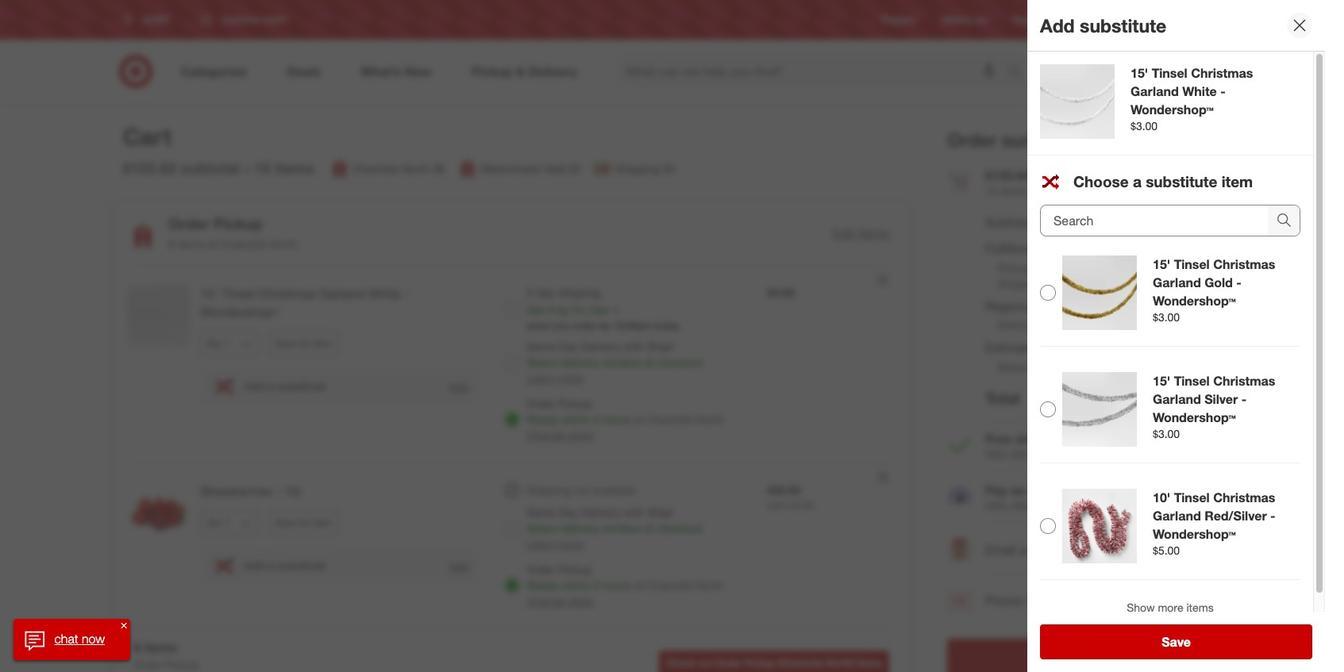 Task type: locate. For each thing, give the bounding box(es) containing it.
0 horizontal spatial as
[[1011, 483, 1025, 499]]

2 delivery from the top
[[561, 522, 600, 535]]

save for later for christmas
[[276, 337, 332, 349]]

15 for 15 items
[[254, 159, 271, 177]]

ready for 15' tinsel christmas garland white - wondershop™
[[527, 413, 558, 426]]

save for later down 1lb
[[276, 517, 332, 529]]

delivery down order
[[561, 356, 600, 369]]

tinsel for 15' tinsel christmas garland white - wondershop™ $3.00
[[1152, 65, 1188, 81]]

christmas inside 15' tinsel christmas garland white - wondershop™
[[258, 286, 316, 302]]

today
[[654, 320, 679, 332]]

None radio
[[1040, 285, 1056, 301], [504, 357, 520, 372], [1040, 519, 1056, 534], [504, 522, 520, 538], [1040, 285, 1056, 301], [504, 357, 520, 372], [1040, 519, 1056, 534], [504, 522, 520, 538]]

by down dec at the top left
[[600, 320, 611, 332]]

2 same from the top
[[527, 506, 555, 519]]

free
[[1175, 240, 1200, 256], [985, 432, 1012, 447]]

show more items
[[1127, 601, 1214, 615]]

2 horizontal spatial 15
[[1181, 56, 1190, 66]]

shipping left (5)
[[616, 162, 660, 176]]

0 horizontal spatial shipping
[[527, 484, 571, 497]]

2 cart item ready to fulfill group from the top
[[114, 464, 908, 629]]

15
[[1181, 56, 1190, 66], [254, 159, 271, 177], [985, 184, 998, 198]]

white
[[1182, 83, 1217, 99], [368, 286, 401, 302]]

delivery for 15' tinsel christmas garland white - wondershop™
[[581, 340, 621, 353]]

cart item ready to fulfill group
[[114, 266, 908, 463], [114, 464, 908, 629]]

2 delivery from the top
[[581, 506, 621, 519]]

15 inside $133.64 total 15 items
[[985, 184, 998, 198]]

save down 15' tinsel christmas garland white - wondershop™
[[276, 337, 296, 349]]

store
[[569, 429, 594, 442], [569, 595, 594, 608]]

tinsel for 10' tinsel christmas garland red/silver - wondershop™ $5.00
[[1174, 490, 1210, 506]]

white inside 15' tinsel christmas garland white - wondershop™ $3.00
[[1182, 83, 1217, 99]]

order pickup 8 items at charlotte north
[[168, 215, 298, 251]]

1 vertical spatial shipt
[[648, 506, 673, 519]]

christmas inside 15' tinsel christmas garland silver - wondershop™ $3.00
[[1213, 373, 1275, 389]]

1 vertical spatial delivery
[[581, 506, 621, 519]]

0 vertical spatial hours
[[603, 413, 631, 426]]

add a substitute
[[244, 380, 326, 393], [244, 559, 326, 573]]

select for 15' tinsel christmas garland white - wondershop™
[[527, 356, 558, 369]]

garland inside 15' tinsel christmas garland white - wondershop™ $3.00
[[1131, 83, 1179, 99]]

1 vertical spatial change
[[527, 595, 566, 608]]

$1.00
[[1169, 298, 1200, 314]]

2 store from the top
[[569, 595, 594, 608]]

1 vertical spatial window
[[603, 522, 641, 535]]

change
[[527, 429, 566, 442], [527, 595, 566, 608]]

check
[[1034, 649, 1073, 665], [667, 658, 696, 670]]

with
[[624, 340, 644, 353], [624, 506, 644, 519]]

later for 1lb
[[313, 517, 332, 529]]

What can we help you find? suggestions appear below search field
[[616, 54, 1012, 89]]

$133.64 left silver
[[1146, 389, 1200, 407]]

tinsel down the find
[[1152, 65, 1188, 81]]

christmas for 15' tinsel christmas garland gold - wondershop™ $3.00
[[1213, 256, 1275, 272]]

2 learn from the top
[[527, 538, 555, 551]]

15' inside 15' tinsel christmas garland silver - wondershop™ $3.00
[[1153, 373, 1171, 389]]

2 vertical spatial save
[[1162, 634, 1191, 650]]

2 day from the top
[[559, 506, 578, 519]]

with for 15' tinsel christmas garland white - wondershop™
[[624, 340, 644, 353]]

0 vertical spatial shipping
[[616, 162, 660, 176]]

ready for strawberries - 1lb
[[527, 579, 558, 592]]

2 checkout from the top
[[657, 522, 703, 535]]

shipping up "regional fees"
[[998, 277, 1042, 290]]

2 2 from the top
[[594, 579, 600, 592]]

delivery down available
[[581, 506, 621, 519]]

2 vertical spatial shipping
[[527, 484, 571, 497]]

1 vertical spatial add a substitute
[[244, 559, 326, 573]]

2 horizontal spatial shipping
[[998, 277, 1042, 290]]

window for 15' tinsel christmas garland white - wondershop™
[[603, 356, 641, 369]]

2 save for later from the top
[[276, 517, 332, 529]]

garland inside 15' tinsel christmas garland white - wondershop™
[[320, 286, 365, 302]]

estimated down "regional fees"
[[998, 319, 1048, 332]]

15 for 15
[[1181, 56, 1190, 66]]

2 add a substitute from the top
[[244, 559, 326, 573]]

save for later button down 1lb
[[268, 510, 339, 536]]

shipping left not
[[527, 484, 571, 497]]

2 shipt from the top
[[648, 506, 673, 519]]

1 select from the top
[[527, 356, 558, 369]]

1 for from the top
[[299, 337, 310, 349]]

-
[[1221, 83, 1226, 99], [1237, 275, 1242, 290], [404, 286, 409, 302], [1242, 391, 1247, 407], [276, 484, 281, 499], [1271, 508, 1276, 524]]

0 vertical spatial save for later button
[[268, 331, 339, 356]]

2 with from the top
[[985, 500, 1008, 513]]

tinsel inside 10' tinsel christmas garland red/silver - wondershop™ $5.00
[[1174, 490, 1210, 506]]

0 vertical spatial add button
[[448, 379, 470, 394]]

change store button for 15' tinsel christmas garland white - wondershop™
[[527, 428, 594, 444]]

$133.64 down order summary
[[985, 167, 1030, 183]]

1 vertical spatial white
[[368, 286, 401, 302]]

0 vertical spatial with
[[985, 448, 1008, 462]]

at inside the "order pickup 8 items at charlotte north"
[[208, 238, 217, 251]]

tinsel inside 15' tinsel christmas garland white - wondershop™
[[221, 286, 255, 302]]

save for later
[[276, 337, 332, 349], [276, 517, 332, 529]]

cart item ready to fulfill group containing strawberries - 1lb
[[114, 464, 908, 629]]

$3.00 inside 15' tinsel christmas garland silver - wondershop™ $3.00
[[1153, 427, 1180, 440]]

tinsel down $6.82
[[1174, 373, 1210, 389]]

add substitute dialog
[[1028, 0, 1325, 673]]

0 horizontal spatial out
[[698, 658, 713, 670]]

8 inside 8 items order pickup
[[133, 640, 140, 656]]

chat
[[55, 631, 78, 647]]

same down when at the top left
[[527, 340, 555, 353]]

0 vertical spatial select
[[527, 356, 558, 369]]

same day delivery with shipt select delivery window at checkout learn more down available
[[527, 506, 703, 551]]

more down you
[[558, 372, 583, 385]]

save for later button
[[268, 331, 339, 356], [268, 510, 339, 536]]

christmas inside 10' tinsel christmas garland red/silver - wondershop™ $5.00
[[1213, 490, 1275, 506]]

$3.00 for 15' tinsel christmas garland silver - wondershop™
[[1153, 427, 1180, 440]]

$3.00 inside 15' tinsel christmas garland gold - wondershop™ $3.00
[[1153, 310, 1180, 324]]

later down strawberries - 1lb link
[[313, 517, 332, 529]]

$133.64 for $133.64
[[1146, 389, 1200, 407]]

0 horizontal spatial check
[[667, 658, 696, 670]]

$32.83
[[768, 484, 801, 497]]

0 horizontal spatial free
[[985, 432, 1012, 447]]

15' inside 15' tinsel christmas garland gold - wondershop™ $3.00
[[1153, 256, 1171, 272]]

day down shipping not available
[[559, 506, 578, 519]]

1 vertical spatial more
[[558, 538, 583, 551]]

1 learn from the top
[[527, 372, 555, 385]]

add a substitute for 1lb
[[244, 559, 326, 573]]

$133.64 inside $133.64 total 15 items
[[985, 167, 1030, 183]]

shipping up orders*
[[1015, 432, 1067, 447]]

1 vertical spatial later
[[313, 517, 332, 529]]

more for 15' tinsel christmas garland white - wondershop™
[[558, 372, 583, 385]]

save for later button for christmas
[[268, 331, 339, 356]]

cart item ready to fulfill group containing 15' tinsel christmas garland white - wondershop™
[[114, 266, 908, 463]]

for down 1lb
[[299, 517, 310, 529]]

2 order pickup ready within 2 hours at charlotte north change store from the top
[[527, 563, 724, 608]]

1
[[613, 303, 619, 317]]

estimated for estimated bag fee
[[998, 319, 1048, 332]]

shipping for shipping not available
[[527, 484, 571, 497]]

tinsel inside 15' tinsel christmas garland silver - wondershop™ $3.00
[[1174, 373, 1210, 389]]

delivery down shipping not available
[[561, 522, 600, 535]]

wondershop™ for 15' tinsel christmas garland white - wondershop™ $3.00
[[1131, 101, 1214, 117]]

- for 10' tinsel christmas garland red/silver - wondershop™
[[1271, 508, 1276, 524]]

0 horizontal spatial 15
[[254, 159, 271, 177]]

with down 12:00pm
[[624, 340, 644, 353]]

1 vertical spatial shipping
[[998, 277, 1042, 290]]

free up $35
[[985, 432, 1012, 447]]

0 vertical spatial free
[[1175, 240, 1200, 256]]

1 vertical spatial delivery
[[561, 522, 600, 535]]

15' down search search field
[[1153, 256, 1171, 272]]

choose
[[1074, 172, 1129, 191]]

save down show more items button
[[1162, 634, 1191, 650]]

check inside check out all button
[[1034, 649, 1073, 665]]

0 vertical spatial window
[[603, 356, 641, 369]]

shipping
[[616, 162, 660, 176], [998, 277, 1042, 290], [527, 484, 571, 497]]

15' down $6.82
[[1153, 373, 1171, 389]]

pay as low as $13/mo. with affirm
[[985, 483, 1118, 513]]

0 vertical spatial delivery
[[561, 356, 600, 369]]

learn for 15' tinsel christmas garland white - wondershop™
[[527, 372, 555, 385]]

- for 15' tinsel christmas garland silver - wondershop™
[[1242, 391, 1247, 407]]

15' left 15 link
[[1131, 65, 1148, 81]]

add button for strawberries - 1lb
[[448, 559, 470, 574]]

2 later from the top
[[313, 517, 332, 529]]

same day delivery with shipt select delivery window at checkout learn more for strawberries - 1lb
[[527, 506, 703, 551]]

1 vertical spatial learn more button
[[527, 537, 583, 553]]

0 vertical spatial $133.64
[[985, 167, 1030, 183]]

for for christmas
[[299, 337, 310, 349]]

shipping inside list
[[616, 162, 660, 176]]

garland inside 10' tinsel christmas garland red/silver - wondershop™ $5.00
[[1153, 508, 1201, 524]]

order inside 8 items order pickup
[[133, 658, 162, 672]]

estimated up based
[[985, 340, 1043, 356]]

1 delivery from the top
[[561, 356, 600, 369]]

$35
[[1011, 448, 1029, 462]]

learn more button down shipping not available
[[527, 537, 583, 553]]

2 for strawberries - 1lb
[[594, 579, 600, 592]]

same down shipping not available
[[527, 506, 555, 519]]

at
[[208, 238, 217, 251], [644, 356, 654, 369], [634, 413, 644, 426], [644, 522, 654, 535], [634, 579, 644, 592]]

0 vertical spatial delivery
[[581, 340, 621, 353]]

0 vertical spatial learn
[[527, 372, 555, 385]]

wondershop™ inside 15' tinsel christmas garland silver - wondershop™ $3.00
[[1153, 409, 1236, 425]]

shipt
[[648, 340, 673, 353], [648, 506, 673, 519]]

15' inside 15' tinsel christmas garland white - wondershop™ $3.00
[[1131, 65, 1148, 81]]

2 learn more button from the top
[[527, 537, 583, 553]]

save for later button down 15' tinsel christmas garland white - wondershop™
[[268, 331, 339, 356]]

garland for 15' tinsel christmas garland white - wondershop™
[[320, 286, 365, 302]]

strawberries - 1lb
[[200, 484, 301, 499]]

later down 15' tinsel christmas garland white - wondershop™ link on the left of page
[[313, 337, 332, 349]]

change store button right store pickup option
[[527, 594, 594, 610]]

orders*
[[1032, 448, 1068, 462]]

tinsel inside 15' tinsel christmas garland white - wondershop™ $3.00
[[1152, 65, 1188, 81]]

more
[[558, 372, 583, 385], [558, 538, 583, 551], [1158, 601, 1184, 615]]

affirm image
[[949, 489, 971, 504]]

hours
[[603, 413, 631, 426], [603, 579, 631, 592]]

1 ready from the top
[[527, 413, 558, 426]]

1 horizontal spatial check
[[1034, 649, 1073, 665]]

1 add a substitute from the top
[[244, 380, 326, 393]]

search button
[[1001, 54, 1039, 92]]

redcard
[[1013, 14, 1051, 26]]

15' right 15&#39; tinsel christmas garland white - wondershop&#8482; image
[[200, 286, 218, 302]]

0 vertical spatial learn more button
[[527, 371, 583, 387]]

change store button right store pickup radio
[[527, 428, 594, 444]]

8 up 15&#39; tinsel christmas garland white - wondershop&#8482; image
[[168, 238, 175, 251]]

$133.64
[[985, 167, 1030, 183], [1146, 389, 1200, 407]]

0 vertical spatial within
[[561, 413, 591, 426]]

1 horizontal spatial out
[[1076, 649, 1096, 665]]

0 vertical spatial store
[[569, 429, 594, 442]]

1 vertical spatial with
[[624, 506, 644, 519]]

0 vertical spatial shipping
[[558, 286, 601, 299]]

with down available
[[624, 506, 644, 519]]

1 vertical spatial add button
[[448, 559, 470, 574]]

1 within from the top
[[561, 413, 591, 426]]

day down you
[[559, 340, 578, 353]]

8 right now in the bottom left of the page
[[133, 640, 140, 656]]

1 hours from the top
[[603, 413, 631, 426]]

ready right store pickup radio
[[527, 413, 558, 426]]

pickup
[[214, 215, 263, 233], [998, 261, 1032, 274], [558, 397, 592, 411], [558, 563, 592, 576], [744, 658, 775, 670], [165, 658, 199, 672]]

delivery down order
[[581, 340, 621, 353]]

wondershop™ inside 15' tinsel christmas garland white - wondershop™
[[200, 304, 279, 320]]

$3.00 inside 15' tinsel christmas garland white - wondershop™ $3.00
[[1131, 119, 1158, 132]]

tinsel up gold
[[1174, 256, 1210, 272]]

more down shipping not available
[[558, 538, 583, 551]]

1 vertical spatial by
[[600, 320, 611, 332]]

1 vertical spatial for
[[299, 517, 310, 529]]

1 checkout from the top
[[657, 356, 703, 369]]

as up affirm at the bottom right of page
[[1011, 483, 1025, 499]]

$3.00
[[1131, 119, 1158, 132], [768, 286, 795, 299], [1153, 310, 1180, 324], [1153, 427, 1180, 440]]

0 vertical spatial estimated
[[998, 319, 1048, 332]]

with inside free shipping with $35 orders* (exclusions apply)
[[985, 448, 1008, 462]]

out for 8
[[698, 658, 713, 670]]

garland inside 15' tinsel christmas garland gold - wondershop™ $3.00
[[1153, 275, 1201, 290]]

shipt for 15' tinsel christmas garland white - wondershop™
[[648, 340, 673, 353]]

1 vertical spatial within
[[561, 579, 591, 592]]

1 horizontal spatial 8
[[168, 238, 175, 251]]

0 vertical spatial order pickup ready within 2 hours at charlotte north change store
[[527, 397, 724, 442]]

15&#39; tinsel christmas garland white - wondershop&#8482; image
[[127, 285, 191, 349]]

1 change store button from the top
[[527, 428, 594, 444]]

2 for from the top
[[299, 517, 310, 529]]

save for later down 15' tinsel christmas garland white - wondershop™
[[276, 337, 332, 349]]

estimated
[[998, 319, 1048, 332], [985, 340, 1043, 356]]

shipt for strawberries - 1lb
[[648, 506, 673, 519]]

1 vertical spatial ready
[[527, 579, 558, 592]]

items inside button
[[1187, 601, 1214, 615]]

15' tinsel christmas garland gold - wondershop™ image
[[1062, 256, 1137, 330]]

(exclusions
[[1071, 448, 1126, 462]]

more right show at right bottom
[[1158, 601, 1184, 615]]

2 ready from the top
[[527, 579, 558, 592]]

apply)
[[1129, 448, 1159, 462]]

check for 8
[[667, 658, 696, 670]]

1 vertical spatial same day delivery with shipt select delivery window at checkout learn more
[[527, 506, 703, 551]]

change for strawberries - 1lb
[[527, 595, 566, 608]]

now
[[82, 631, 105, 647]]

0 vertical spatial with
[[624, 340, 644, 353]]

2 vertical spatial 15
[[985, 184, 998, 198]]

free down search search field
[[1175, 240, 1200, 256]]

select down when at the top left
[[527, 356, 558, 369]]

window for strawberries - 1lb
[[603, 522, 641, 535]]

2
[[594, 413, 600, 426], [594, 579, 600, 592]]

1 store from the top
[[569, 429, 594, 442]]

1 shipt from the top
[[648, 340, 673, 353]]

- inside 10' tinsel christmas garland red/silver - wondershop™ $5.00
[[1271, 508, 1276, 524]]

1 vertical spatial cart item ready to fulfill group
[[114, 464, 908, 629]]

0 horizontal spatial white
[[368, 286, 401, 302]]

fulfillment
[[985, 240, 1043, 256]]

within right store pickup radio
[[561, 413, 591, 426]]

2 hours from the top
[[603, 579, 631, 592]]

1 same from the top
[[527, 340, 555, 353]]

$13/mo.
[[1071, 483, 1118, 499]]

2 select from the top
[[527, 522, 558, 535]]

1 vertical spatial same
[[527, 506, 555, 519]]

save down 1lb
[[276, 517, 296, 529]]

1 vertical spatial store
[[569, 595, 594, 608]]

None radio
[[504, 301, 520, 317], [1040, 402, 1056, 418], [504, 483, 520, 499], [504, 301, 520, 317], [1040, 402, 1056, 418], [504, 483, 520, 499]]

15' for 15' tinsel christmas garland white - wondershop™ $3.00
[[1131, 65, 1148, 81]]

it
[[548, 303, 554, 317]]

westminster mall (2)
[[480, 162, 581, 176]]

1 vertical spatial hours
[[603, 579, 631, 592]]

learn more button for strawberries - 1lb
[[527, 537, 583, 553]]

window
[[603, 356, 641, 369], [603, 522, 641, 535]]

1 horizontal spatial shipping
[[1015, 432, 1067, 447]]

1 horizontal spatial white
[[1182, 83, 1217, 99]]

$3.00 for 15' tinsel christmas garland white - wondershop™
[[1131, 119, 1158, 132]]

0 vertical spatial later
[[313, 337, 332, 349]]

add a substitute for christmas
[[244, 380, 326, 393]]

learn more button down you
[[527, 371, 583, 387]]

0 vertical spatial change
[[527, 429, 566, 442]]

by right it
[[557, 303, 569, 317]]

1 cart item ready to fulfill group from the top
[[114, 266, 908, 463]]

tinsel inside 15' tinsel christmas garland gold - wondershop™ $3.00
[[1174, 256, 1210, 272]]

2 window from the top
[[603, 522, 641, 535]]

christmas inside 15' tinsel christmas garland gold - wondershop™ $3.00
[[1213, 256, 1275, 272]]

tinsel for 15' tinsel christmas garland gold - wondershop™ $3.00
[[1174, 256, 1210, 272]]

wondershop™ inside 15' tinsel christmas garland white - wondershop™ $3.00
[[1131, 101, 1214, 117]]

tinsel down the "order pickup 8 items at charlotte north"
[[221, 286, 255, 302]]

garland inside 15' tinsel christmas garland silver - wondershop™ $3.00
[[1153, 391, 1201, 407]]

for
[[299, 337, 310, 349], [299, 517, 310, 529]]

1 vertical spatial save for later
[[276, 517, 332, 529]]

1 vertical spatial change store button
[[527, 594, 594, 610]]

0 horizontal spatial 8
[[133, 640, 140, 656]]

15' tinsel christmas garland white - wondershop™ $3.00
[[1131, 65, 1253, 132]]

list
[[330, 160, 675, 179]]

1 horizontal spatial by
[[600, 320, 611, 332]]

1 save for later from the top
[[276, 337, 332, 349]]

1 change from the top
[[527, 429, 566, 442]]

1 vertical spatial 8
[[133, 640, 140, 656]]

1 vertical spatial 2
[[594, 579, 600, 592]]

1 vertical spatial with
[[985, 500, 1008, 513]]

free for free
[[1175, 240, 1200, 256]]

15 down stores
[[1181, 56, 1190, 66]]

2 within from the top
[[561, 579, 591, 592]]

1 vertical spatial learn
[[527, 538, 555, 551]]

0 vertical spatial 15
[[1181, 56, 1190, 66]]

1 with from the top
[[985, 448, 1008, 462]]

as
[[1011, 483, 1025, 499], [1053, 483, 1067, 499]]

delivery for strawberries - 1lb
[[561, 522, 600, 535]]

0 vertical spatial white
[[1182, 83, 1217, 99]]

1 vertical spatial $133.64
[[1146, 389, 1200, 407]]

promo
[[985, 594, 1023, 609]]

1 vertical spatial 15
[[254, 159, 271, 177]]

shipping up fri,
[[558, 286, 601, 299]]

learn down when at the top left
[[527, 372, 555, 385]]

same day delivery with shipt select delivery window at checkout learn more for 15' tinsel christmas garland white - wondershop™
[[527, 340, 703, 385]]

$125.82
[[123, 159, 177, 177]]

for down 15' tinsel christmas garland white - wondershop™
[[299, 337, 310, 349]]

same for strawberries - 1lb
[[527, 506, 555, 519]]

1 vertical spatial order pickup ready within 2 hours at charlotte north change store
[[527, 563, 724, 608]]

westminster
[[480, 162, 542, 176]]

shipping for shipping (5)
[[616, 162, 660, 176]]

hours for strawberries - 1lb
[[603, 579, 631, 592]]

pickup inside pickup shipping
[[998, 261, 1032, 274]]

0 horizontal spatial shipping
[[558, 286, 601, 299]]

1 later from the top
[[313, 337, 332, 349]]

1 horizontal spatial as
[[1053, 483, 1067, 499]]

learn down shipping not available
[[527, 538, 555, 551]]

2 with from the top
[[624, 506, 644, 519]]

1 order pickup ready within 2 hours at charlotte north change store from the top
[[527, 397, 724, 442]]

15 right the 'subtotal'
[[254, 159, 271, 177]]

- inside 15' tinsel christmas garland gold - wondershop™ $3.00
[[1237, 275, 1242, 290]]

1 horizontal spatial shipping
[[616, 162, 660, 176]]

1 with from the top
[[624, 340, 644, 353]]

0 vertical spatial 8
[[168, 238, 175, 251]]

change store button for strawberries - 1lb
[[527, 594, 594, 610]]

total
[[1034, 167, 1061, 183]]

christmas inside 15' tinsel christmas garland white - wondershop™ $3.00
[[1191, 65, 1253, 81]]

save for later button for 1lb
[[268, 510, 339, 536]]

wondershop™ inside 10' tinsel christmas garland red/silver - wondershop™ $5.00
[[1153, 526, 1236, 542]]

0 vertical spatial day
[[559, 340, 578, 353]]

wondershop™ inside 15' tinsel christmas garland gold - wondershop™ $3.00
[[1153, 293, 1236, 309]]

0 vertical spatial by
[[557, 303, 569, 317]]

ready right store pickup option
[[527, 579, 558, 592]]

0 vertical spatial save for later
[[276, 337, 332, 349]]

0 vertical spatial shipt
[[648, 340, 673, 353]]

items inside the "order pickup 8 items at charlotte north"
[[178, 238, 205, 251]]

1 vertical spatial free
[[985, 432, 1012, 447]]

1 vertical spatial checkout
[[657, 522, 703, 535]]

2 change store button from the top
[[527, 594, 594, 610]]

checkout
[[657, 356, 703, 369], [657, 522, 703, 535]]

free inside free shipping with $35 orders* (exclusions apply)
[[985, 432, 1012, 447]]

same
[[527, 340, 555, 353], [527, 506, 555, 519]]

15 items
[[254, 159, 314, 177]]

0 horizontal spatial by
[[557, 303, 569, 317]]

1 day from the top
[[559, 340, 578, 353]]

window down available
[[603, 522, 641, 535]]

1 learn more button from the top
[[527, 371, 583, 387]]

ready
[[527, 413, 558, 426], [527, 579, 558, 592]]

out
[[1076, 649, 1096, 665], [698, 658, 713, 670]]

0 vertical spatial ready
[[527, 413, 558, 426]]

total
[[985, 389, 1020, 408]]

2 change from the top
[[527, 595, 566, 608]]

1 2 from the top
[[594, 413, 600, 426]]

0 horizontal spatial $133.64
[[985, 167, 1030, 183]]

strawberries
[[200, 484, 272, 499]]

15'
[[1131, 65, 1148, 81], [1153, 256, 1171, 272], [200, 286, 218, 302], [1153, 373, 1171, 389]]

0 vertical spatial cart item ready to fulfill group
[[114, 266, 908, 463]]

0 vertical spatial 2
[[594, 413, 600, 426]]

order pickup ready within 2 hours at charlotte north change store
[[527, 397, 724, 442], [527, 563, 724, 608]]

later
[[313, 337, 332, 349], [313, 517, 332, 529]]

circle
[[1105, 14, 1129, 26]]

1 same day delivery with shipt select delivery window at checkout learn more from the top
[[527, 340, 703, 385]]

window down 12:00pm
[[603, 356, 641, 369]]

1 vertical spatial shipping
[[1015, 432, 1067, 447]]

same day delivery with shipt select delivery window at checkout learn more down 12:00pm
[[527, 340, 703, 385]]

a inside dialog
[[1133, 172, 1142, 191]]

15' inside 15' tinsel christmas garland white - wondershop™
[[200, 286, 218, 302]]

charlotte inside the "order pickup 8 items at charlotte north"
[[220, 238, 266, 251]]

shipping inside "2-day shipping get it by fri, dec 1 when you order by 12:00pm today"
[[558, 286, 601, 299]]

2 for 15' tinsel christmas garland white - wondershop™
[[594, 413, 600, 426]]

as right low
[[1053, 483, 1067, 499]]

delivery
[[561, 356, 600, 369], [561, 522, 600, 535]]

1 vertical spatial day
[[559, 506, 578, 519]]

0 vertical spatial same
[[527, 340, 555, 353]]

0 vertical spatial save
[[276, 337, 296, 349]]

within right store pickup option
[[561, 579, 591, 592]]

delivery
[[581, 340, 621, 353], [581, 506, 621, 519]]

more inside button
[[1158, 601, 1184, 615]]

- inside 15' tinsel christmas garland silver - wondershop™ $3.00
[[1242, 391, 1247, 407]]

1 vertical spatial save
[[276, 517, 296, 529]]

with down the pay
[[985, 500, 1008, 513]]

15 up subtotal at the right of page
[[985, 184, 998, 198]]

1 window from the top
[[603, 356, 641, 369]]

0 vertical spatial for
[[299, 337, 310, 349]]

- inside 15' tinsel christmas garland white - wondershop™ $3.00
[[1221, 83, 1226, 99]]

check inside check out order pickup (charlotte north) items button
[[667, 658, 696, 670]]

1 vertical spatial save for later button
[[268, 510, 339, 536]]

2 same day delivery with shipt select delivery window at checkout learn more from the top
[[527, 506, 703, 551]]

redcard link
[[1013, 13, 1051, 27]]

christmas for 15' tinsel christmas garland white - wondershop™
[[258, 286, 316, 302]]

1 save for later button from the top
[[268, 331, 339, 356]]

white inside 15' tinsel christmas garland white - wondershop™
[[368, 286, 401, 302]]

checkout for strawberries - 1lb
[[657, 522, 703, 535]]

select down shipping not available
[[527, 522, 558, 535]]

0 vertical spatial change store button
[[527, 428, 594, 444]]

store for strawberries - 1lb
[[569, 595, 594, 608]]

with left $35
[[985, 448, 1008, 462]]

0 vertical spatial checkout
[[657, 356, 703, 369]]

learn for strawberries - 1lb
[[527, 538, 555, 551]]

wondershop™ for 15' tinsel christmas garland silver - wondershop™ $3.00
[[1153, 409, 1236, 425]]

1 horizontal spatial 15
[[985, 184, 998, 198]]

tinsel right 10'
[[1174, 490, 1210, 506]]

hours for 15' tinsel christmas garland white - wondershop™
[[603, 413, 631, 426]]

2 save for later button from the top
[[268, 510, 339, 536]]

15 inside 15 link
[[1181, 56, 1190, 66]]

north
[[402, 162, 430, 176], [269, 238, 298, 251], [696, 413, 724, 426], [696, 579, 724, 592]]

1 delivery from the top
[[581, 340, 621, 353]]

1 vertical spatial select
[[527, 522, 558, 535]]

0 vertical spatial add a substitute
[[244, 380, 326, 393]]



Task type: vqa. For each thing, say whether or not it's contained in the screenshot.
the bottommost window
yes



Task type: describe. For each thing, give the bounding box(es) containing it.
change for 15' tinsel christmas garland white - wondershop™
[[527, 429, 566, 442]]

add button for 15' tinsel christmas garland white - wondershop™
[[448, 379, 470, 394]]

items)
[[1055, 216, 1085, 230]]

bag
[[1051, 319, 1071, 332]]

8 inside the "order pickup 8 items at charlotte north"
[[168, 238, 175, 251]]

red/silver
[[1205, 508, 1267, 524]]

1 as from the left
[[1011, 483, 1025, 499]]

summary
[[1002, 129, 1083, 151]]

items inside button
[[857, 658, 882, 670]]

select for strawberries - 1lb
[[527, 522, 558, 535]]

weekly
[[942, 14, 973, 26]]

garland for 15' tinsel christmas garland gold - wondershop™ $3.00
[[1153, 275, 1201, 290]]

15' for 15' tinsel christmas garland white - wondershop™
[[200, 286, 218, 302]]

10' tinsel christmas garland red/silver - wondershop™ image
[[1062, 489, 1137, 564]]

christmas for 15' tinsel christmas garland silver - wondershop™ $3.00
[[1213, 373, 1275, 389]]

✕
[[121, 621, 127, 630]]

chat now dialog
[[13, 619, 130, 661]]

8 items order pickup
[[133, 640, 199, 672]]

gold
[[1205, 275, 1233, 290]]

pickup inside check out order pickup (charlotte north) items button
[[744, 658, 775, 670]]

order pickup ready within 2 hours at charlotte north change store for strawberries - 1lb
[[527, 563, 724, 608]]

Search search field
[[1041, 206, 1268, 236]]

pickup inside 8 items order pickup
[[165, 658, 199, 672]]

order inside button
[[716, 658, 742, 670]]

affirm
[[1011, 500, 1040, 513]]

(15
[[1037, 216, 1052, 230]]

pickup shipping
[[998, 261, 1042, 290]]

each
[[768, 499, 788, 511]]

delivery for strawberries - 1lb
[[581, 506, 621, 519]]

north)
[[826, 658, 855, 670]]

order pickup ready within 2 hours at charlotte north change store for 15' tinsel christmas garland white - wondershop™
[[527, 397, 724, 442]]

estimated for estimated taxes
[[985, 340, 1043, 356]]

message
[[1052, 542, 1104, 558]]

day for 15' tinsel christmas garland white - wondershop™
[[559, 340, 578, 353]]

✕ button
[[118, 619, 130, 632]]

list containing charlotte north (8)
[[330, 160, 675, 179]]

learn more button for 15' tinsel christmas garland white - wondershop™
[[527, 371, 583, 387]]

tinsel for 15' tinsel christmas garland white - wondershop™
[[221, 286, 255, 302]]

order
[[573, 320, 597, 332]]

pay
[[985, 483, 1007, 499]]

within for strawberries - 1lb
[[561, 579, 591, 592]]

- for 15' tinsel christmas garland gold - wondershop™
[[1237, 275, 1242, 290]]

items inside 8 items order pickup
[[144, 640, 177, 656]]

same for 15' tinsel christmas garland white - wondershop™
[[527, 340, 555, 353]]

$5.00
[[1153, 544, 1180, 557]]

save for 1lb
[[276, 517, 296, 529]]

10'
[[1153, 490, 1171, 506]]

15' tinsel christmas garland white - wondershop™ image
[[1040, 64, 1115, 139]]

wondershop™ for 15' tinsel christmas garland gold - wondershop™ $3.00
[[1153, 293, 1236, 309]]

affirm image
[[947, 486, 973, 512]]

not
[[574, 484, 590, 497]]

weekly ad
[[942, 14, 987, 26]]

- inside 15' tinsel christmas garland white - wondershop™
[[404, 286, 409, 302]]

for for 1lb
[[299, 517, 310, 529]]

2-
[[527, 286, 537, 299]]

$6.82
[[1169, 340, 1200, 356]]

$1.00 button
[[1169, 295, 1200, 318]]

- for 15' tinsel christmas garland white - wondershop™
[[1221, 83, 1226, 99]]

check out all button
[[947, 640, 1200, 673]]

2 vertical spatial add button
[[1175, 592, 1200, 611]]

15' for 15' tinsel christmas garland gold - wondershop™ $3.00
[[1153, 256, 1171, 272]]

find stores
[[1155, 14, 1203, 26]]

save inside 'button'
[[1162, 634, 1191, 650]]

wondershop™ for 10' tinsel christmas garland red/silver - wondershop™ $5.00
[[1153, 526, 1236, 542]]

Store pickup radio
[[504, 412, 520, 428]]

$32.83 each $4.69
[[768, 484, 814, 511]]

fri,
[[572, 303, 587, 317]]

target circle link
[[1076, 13, 1129, 27]]

available
[[593, 484, 636, 497]]

save for christmas
[[276, 337, 296, 349]]

save for later for 1lb
[[276, 517, 332, 529]]

pickup inside the "order pickup 8 items at charlotte north"
[[214, 215, 263, 233]]

you
[[554, 320, 570, 332]]

checkout for 15' tinsel christmas garland white - wondershop™
[[657, 356, 703, 369]]

order summary
[[947, 129, 1083, 151]]

white for 15' tinsel christmas garland white - wondershop™ $3.00
[[1182, 83, 1217, 99]]

tinsel for 15' tinsel christmas garland silver - wondershop™ $3.00
[[1174, 373, 1210, 389]]

find
[[1155, 14, 1173, 26]]

north inside the "order pickup 8 items at charlotte north"
[[269, 238, 298, 251]]

with inside pay as low as $13/mo. with affirm
[[985, 500, 1008, 513]]

strawberries - 1lb image
[[127, 483, 191, 546]]

Store pickup radio
[[504, 578, 520, 594]]

add inside dialog
[[1040, 14, 1075, 36]]

all
[[1099, 649, 1113, 665]]

chat now
[[55, 631, 105, 647]]

mall
[[545, 162, 565, 176]]

15 link
[[1162, 54, 1197, 89]]

christmas for 10' tinsel christmas garland red/silver - wondershop™ $5.00
[[1213, 490, 1275, 506]]

white for 15' tinsel christmas garland white - wondershop™
[[368, 286, 401, 302]]

registry
[[881, 14, 917, 26]]

item
[[1222, 172, 1253, 191]]

2 as from the left
[[1053, 483, 1067, 499]]

estimated taxes
[[985, 340, 1077, 356]]

shipping inside free shipping with $35 orders* (exclusions apply)
[[1015, 432, 1067, 447]]

free for free shipping with $35 orders* (exclusions apply)
[[985, 432, 1012, 447]]

items inside $133.64 total 15 items
[[1001, 184, 1028, 198]]

charlotte north (8)
[[352, 162, 445, 176]]

subtotal (15 items)
[[985, 215, 1085, 231]]

within for 15' tinsel christmas garland white - wondershop™
[[561, 413, 591, 426]]

save button
[[1040, 625, 1313, 660]]

15' tinsel christmas garland white - wondershop™
[[200, 286, 409, 320]]

$133.64 for $133.64 total 15 items
[[985, 167, 1030, 183]]

strawberries - 1lb link
[[200, 483, 479, 501]]

christmas for 15' tinsel christmas garland white - wondershop™ $3.00
[[1191, 65, 1253, 81]]

delivery for 15' tinsel christmas garland white - wondershop™
[[561, 356, 600, 369]]

find stores link
[[1155, 13, 1203, 27]]

order inside the "order pickup 8 items at charlotte north"
[[168, 215, 209, 233]]

12:00pm
[[613, 320, 651, 332]]

garland for 15' tinsel christmas garland white - wondershop™ $3.00
[[1131, 83, 1179, 99]]

10' tinsel christmas garland red/silver - wondershop™ $5.00
[[1153, 490, 1276, 557]]

target circle
[[1076, 14, 1129, 26]]

fee
[[1074, 319, 1093, 332]]

garland for 10' tinsel christmas garland red/silver - wondershop™ $5.00
[[1153, 508, 1201, 524]]

check out order pickup (charlotte north) items button
[[659, 651, 889, 673]]

later for christmas
[[313, 337, 332, 349]]

15' for 15' tinsel christmas garland silver - wondershop™ $3.00
[[1153, 373, 1171, 389]]

free shipping with $35 orders* (exclusions apply)
[[985, 432, 1159, 462]]

code
[[1026, 594, 1055, 609]]

15' tinsel christmas garland white - wondershop™ link
[[200, 285, 479, 321]]

promo code
[[985, 594, 1055, 609]]

store for 15' tinsel christmas garland white - wondershop™
[[569, 429, 594, 442]]

when
[[527, 320, 551, 332]]

with for strawberries - 1lb
[[624, 506, 644, 519]]

show more items button
[[1040, 600, 1301, 617]]

based
[[998, 361, 1030, 374]]

$3.00 for 15' tinsel christmas garland gold - wondershop™
[[1153, 310, 1180, 324]]

chat now button
[[13, 619, 130, 661]]

low
[[1029, 483, 1050, 499]]

15' tinsel christmas garland silver - wondershop™ image
[[1062, 372, 1137, 447]]

subtotal
[[181, 159, 240, 177]]

stores
[[1176, 14, 1203, 26]]

day for strawberries - 1lb
[[559, 506, 578, 519]]

15' tinsel christmas garland gold - wondershop™ $3.00
[[1153, 256, 1275, 324]]

target
[[1076, 14, 1102, 26]]

estimated bag fee
[[998, 319, 1093, 332]]

gift
[[1030, 542, 1049, 558]]

more for strawberries - 1lb
[[558, 538, 583, 551]]

check for order summary
[[1034, 649, 1073, 665]]

taxes
[[1046, 340, 1077, 356]]

email
[[985, 542, 1016, 558]]

2-day shipping get it by fri, dec 1 when you order by 12:00pm today
[[527, 286, 679, 332]]

day
[[537, 286, 555, 299]]

shipping (5)
[[616, 162, 675, 176]]

out for order summary
[[1076, 649, 1096, 665]]

15' tinsel christmas garland silver - wondershop™ $3.00
[[1153, 373, 1275, 440]]

silver
[[1205, 391, 1238, 407]]

wondershop™ for 15' tinsel christmas garland white - wondershop™
[[200, 304, 279, 320]]

based on 40360
[[998, 361, 1080, 374]]

garland for 15' tinsel christmas garland silver - wondershop™ $3.00
[[1153, 391, 1201, 407]]

$4.69
[[791, 499, 814, 511]]

get
[[527, 303, 545, 317]]

(2)
[[569, 162, 581, 176]]



